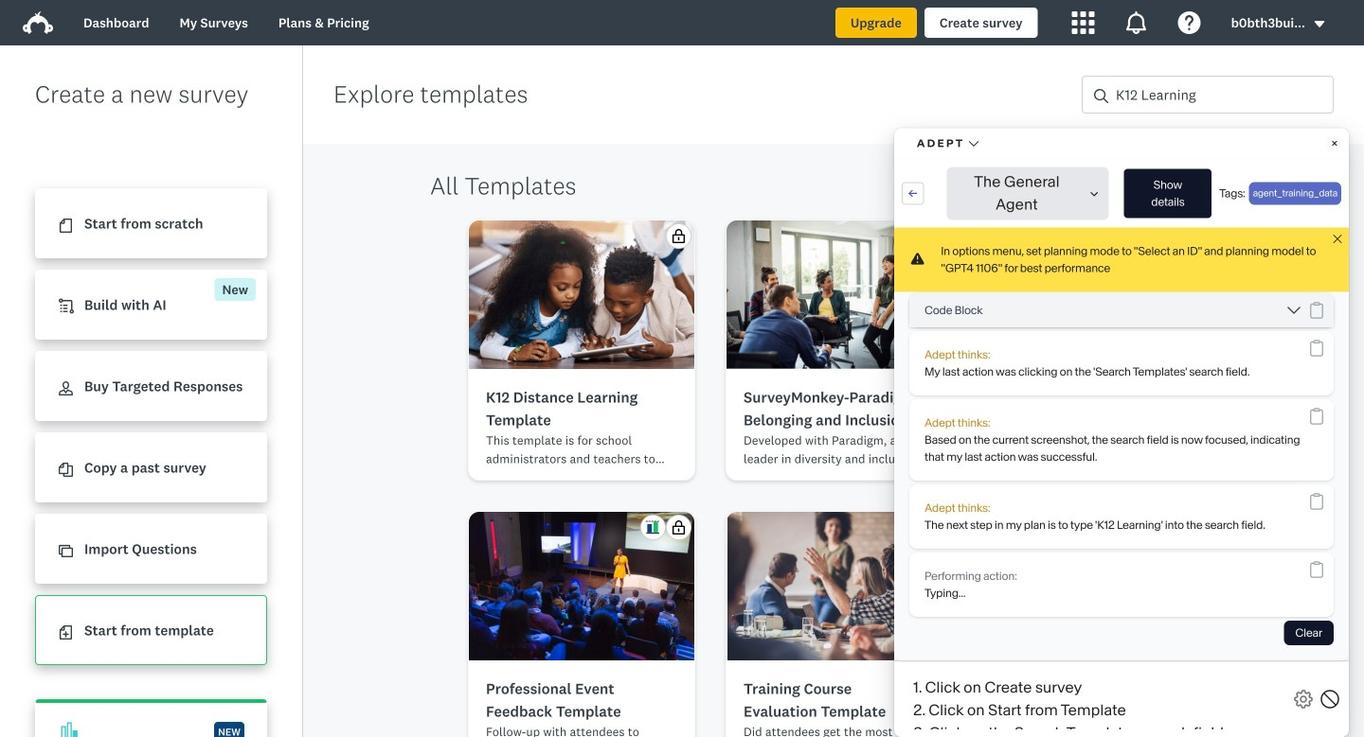 Task type: vqa. For each thing, say whether or not it's contained in the screenshot.
the Search surveys field
no



Task type: locate. For each thing, give the bounding box(es) containing it.
help icon image
[[1178, 11, 1201, 34]]

tab list
[[474, 13, 703, 58]]

surveymonkey-paradigm belonging and inclusion template image
[[727, 221, 952, 369]]

professional event feedback template image
[[469, 512, 694, 661]]

documentclone image
[[59, 463, 73, 478]]

0 horizontal spatial svg image
[[124, 697, 145, 718]]

grid image
[[1149, 179, 1163, 193]]

dropdown arrow icon image
[[1313, 18, 1326, 31], [1315, 21, 1325, 27]]

products icon image
[[1072, 11, 1095, 34], [1072, 11, 1095, 34]]

brand logo image
[[23, 8, 53, 38], [23, 11, 53, 34]]

1 horizontal spatial svg image
[[168, 697, 189, 718]]

svg image
[[124, 697, 145, 718], [168, 697, 189, 718]]

lock image
[[672, 229, 686, 243], [929, 229, 943, 243], [1187, 229, 1201, 243], [672, 521, 686, 535], [1187, 521, 1201, 535]]



Task type: describe. For each thing, give the bounding box(es) containing it.
2 svg image from the left
[[168, 697, 189, 718]]

detailed health check template image
[[984, 221, 1210, 369]]

event planning template image
[[984, 512, 1210, 661]]

lock image for event planning template image
[[1187, 521, 1201, 535]]

2 brand logo image from the top
[[23, 11, 53, 34]]

search image
[[1094, 89, 1108, 103]]

training course evaluation template image
[[727, 512, 952, 661]]

lock image for surveymonkey-paradigm belonging and inclusion template image
[[929, 229, 943, 243]]

svg image
[[213, 697, 234, 718]]

notification center icon image
[[1125, 11, 1148, 34]]

Search templates field
[[1108, 77, 1333, 113]]

1 svg image from the left
[[124, 697, 145, 718]]

lock image for k12 distance learning template image
[[672, 229, 686, 243]]

clone image
[[59, 545, 73, 559]]

lock image
[[929, 521, 943, 535]]

1 brand logo image from the top
[[23, 8, 53, 38]]

documentplus image
[[59, 626, 73, 641]]

user image
[[59, 382, 73, 396]]

k12 distance learning template image
[[468, 221, 695, 369]]

textboxmultiple image
[[1195, 179, 1210, 193]]

lock image for the detailed health check template image
[[1187, 229, 1201, 243]]

xcircle image
[[39, 22, 53, 36]]

document image
[[59, 219, 73, 233]]



